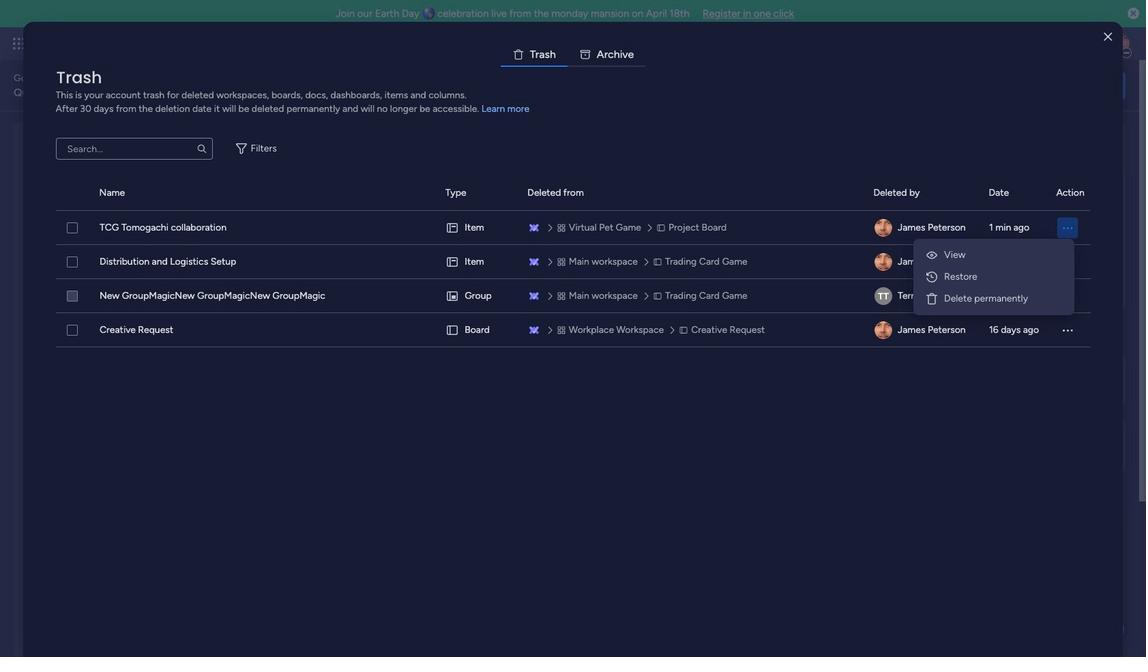 Task type: vqa. For each thing, say whether or not it's contained in the screenshot.
fourth the Public board icon from the left
no



Task type: locate. For each thing, give the bounding box(es) containing it.
add to favorites image
[[213, 277, 227, 290], [426, 277, 439, 290], [638, 277, 652, 290], [851, 277, 865, 290]]

quick search results list box
[[30, 155, 888, 336]]

public board image
[[47, 276, 62, 291], [260, 276, 275, 291], [685, 276, 700, 291]]

component image for public board image corresponding to third add to favorites icon from the right
[[260, 298, 272, 310]]

0 horizontal spatial james peterson image
[[875, 321, 892, 339]]

templates image image
[[934, 130, 1114, 225]]

public board image for third add to favorites icon from the right
[[260, 276, 275, 291]]

1 horizontal spatial component image
[[472, 298, 484, 310]]

menu item up delete permanently image
[[919, 266, 1069, 288]]

2 horizontal spatial public board image
[[685, 276, 700, 291]]

public board image
[[472, 276, 487, 291]]

3 public board image from the left
[[685, 276, 700, 291]]

row group
[[56, 176, 1091, 211]]

1 component image from the left
[[260, 298, 272, 310]]

5 column header from the left
[[874, 176, 973, 210]]

0 horizontal spatial component image
[[260, 298, 272, 310]]

4 column header from the left
[[528, 176, 857, 210]]

3 menu item from the top
[[919, 288, 1069, 310]]

1 vertical spatial james peterson image
[[875, 321, 892, 339]]

1 james peterson image from the top
[[875, 219, 892, 237]]

2 component image from the left
[[472, 298, 484, 310]]

james peterson image
[[875, 219, 892, 237], [875, 253, 892, 271]]

1 public board image from the left
[[47, 276, 62, 291]]

menu item up restore image on the top right of the page
[[919, 244, 1069, 266]]

1 menu item from the top
[[919, 244, 1069, 266]]

select product image
[[12, 37, 26, 50]]

2 public board image from the left
[[260, 276, 275, 291]]

1 vertical spatial james peterson image
[[875, 253, 892, 271]]

menu item
[[919, 244, 1069, 266], [919, 266, 1069, 288], [919, 288, 1069, 310]]

menu image
[[1061, 221, 1074, 234], [1061, 323, 1074, 337]]

component image
[[260, 298, 272, 310], [472, 298, 484, 310], [685, 298, 697, 310]]

row
[[56, 211, 1091, 245], [56, 245, 1091, 279], [56, 279, 1091, 313], [56, 313, 1091, 347]]

menu menu
[[919, 244, 1069, 310]]

2 horizontal spatial component image
[[685, 298, 697, 310]]

james peterson image
[[1108, 33, 1130, 55], [875, 321, 892, 339]]

cell
[[445, 211, 511, 245], [874, 211, 973, 245], [1057, 211, 1091, 245], [445, 245, 511, 279], [874, 245, 973, 279], [445, 279, 511, 313], [874, 279, 973, 313], [445, 313, 511, 347], [874, 313, 973, 347]]

column header
[[56, 176, 83, 210], [99, 176, 429, 210], [445, 176, 511, 210], [528, 176, 857, 210], [874, 176, 973, 210], [989, 176, 1040, 210], [1057, 176, 1091, 210]]

restore image
[[925, 270, 939, 284]]

0 vertical spatial james peterson image
[[1108, 33, 1130, 55]]

0 vertical spatial james peterson image
[[875, 219, 892, 237]]

None search field
[[56, 138, 213, 160]]

search image
[[196, 143, 207, 154]]

3 component image from the left
[[685, 298, 697, 310]]

table
[[56, 176, 1091, 635]]

6 column header from the left
[[989, 176, 1040, 210]]

3 row from the top
[[56, 279, 1091, 313]]

1 horizontal spatial public board image
[[260, 276, 275, 291]]

1 column header from the left
[[56, 176, 83, 210]]

menu item down restore image on the top right of the page
[[919, 288, 1069, 310]]

0 horizontal spatial public board image
[[47, 276, 62, 291]]



Task type: describe. For each thing, give the bounding box(es) containing it.
terry turtle image
[[875, 287, 892, 305]]

delete permanently image
[[925, 292, 939, 306]]

4 add to favorites image from the left
[[851, 277, 865, 290]]

getting started element
[[921, 353, 1126, 408]]

2 row from the top
[[56, 245, 1091, 279]]

view image
[[925, 248, 939, 262]]

3 column header from the left
[[445, 176, 511, 210]]

Search for items in the recycle bin search field
[[56, 138, 213, 160]]

component image for public board image associated with 4th add to favorites icon
[[685, 298, 697, 310]]

close image
[[1104, 32, 1113, 42]]

1 add to favorites image from the left
[[213, 277, 227, 290]]

1 horizontal spatial james peterson image
[[1108, 33, 1130, 55]]

1 row from the top
[[56, 211, 1091, 245]]

3 add to favorites image from the left
[[638, 277, 652, 290]]

public board image for 4th add to favorites icon
[[685, 276, 700, 291]]

1 vertical spatial menu image
[[1061, 323, 1074, 337]]

component image for public board icon at the left top of the page
[[472, 298, 484, 310]]

public board image for fourth add to favorites icon from right
[[47, 276, 62, 291]]

7 column header from the left
[[1057, 176, 1091, 210]]

2 add to favorites image from the left
[[426, 277, 439, 290]]

help center element
[[921, 419, 1126, 473]]

2 james peterson image from the top
[[875, 253, 892, 271]]

4 row from the top
[[56, 313, 1091, 347]]

2 menu item from the top
[[919, 266, 1069, 288]]

2 column header from the left
[[99, 176, 429, 210]]

0 vertical spatial menu image
[[1061, 221, 1074, 234]]

1 image
[[944, 28, 957, 43]]



